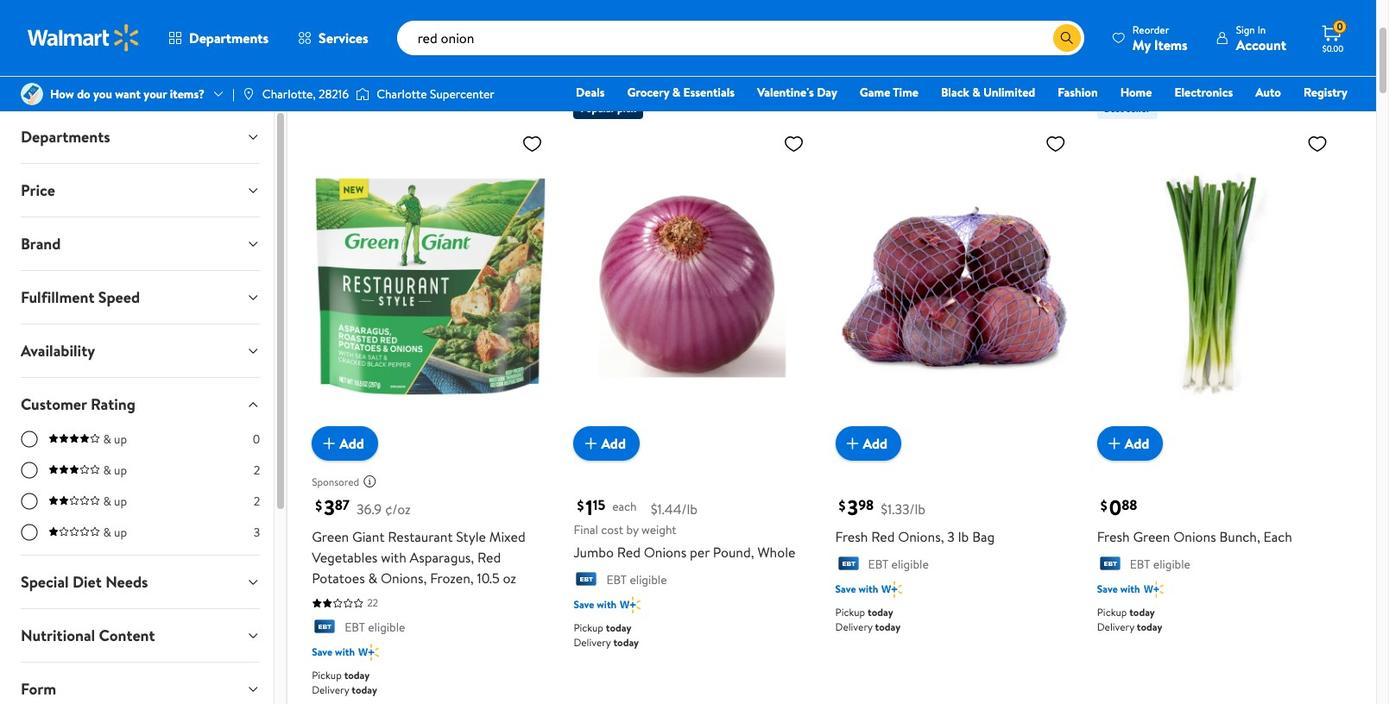 Task type: vqa. For each thing, say whether or not it's contained in the screenshot.
rightmost Fresh
yes



Task type: describe. For each thing, give the bounding box(es) containing it.
walmart+
[[1297, 108, 1348, 125]]

green inside $ 3 87 36.9 ¢/oz green giant restaurant style mixed vegetables with asparagus, red potatoes & onions, frozen, 10.5 oz
[[312, 528, 349, 547]]

debit
[[1245, 108, 1274, 125]]

black & unlimited
[[941, 84, 1036, 101]]

one
[[1216, 108, 1242, 125]]

eligible for 0
[[1154, 556, 1191, 574]]

jumbo
[[574, 543, 614, 562]]

add button for each
[[574, 427, 640, 461]]

sign in account
[[1237, 22, 1287, 54]]

28216
[[319, 85, 349, 103]]

bunch,
[[1220, 528, 1261, 547]]

fulfillment speed button
[[7, 271, 274, 324]]

$1.44/lb final cost by weight
[[574, 500, 698, 539]]

0 for 0 $0.00
[[1337, 19, 1344, 34]]

each
[[613, 499, 637, 516]]

sign
[[1237, 22, 1256, 37]]

oz
[[503, 569, 516, 588]]

home
[[1121, 84, 1153, 101]]

36.9
[[357, 500, 382, 519]]

with for 0
[[1121, 582, 1141, 597]]

add to cart image for 15
[[581, 434, 601, 454]]

grocery & essentials
[[628, 84, 735, 101]]

departments inside dropdown button
[[21, 126, 110, 148]]

grocery
[[628, 84, 670, 101]]

deals
[[576, 84, 605, 101]]

price when purchased online
[[309, 76, 479, 95]]

ebt image for 3
[[836, 557, 862, 575]]

customer rating option group
[[21, 431, 260, 555]]

fresh inside $ 3 98 $1.33/lb fresh red onions, 3 lb bag
[[836, 528, 868, 547]]

you
[[93, 85, 112, 103]]

$ for $ 0 88
[[1101, 497, 1108, 516]]

ebt image for 1
[[574, 573, 600, 590]]

services
[[319, 29, 369, 48]]

potatoes
[[312, 569, 365, 588]]

add for 36.9 ¢/oz
[[340, 434, 364, 453]]

pickup today delivery today for $1.33/lb
[[836, 606, 901, 635]]

legal information image
[[486, 79, 499, 93]]

save for $1.33/lb
[[836, 582, 856, 597]]

save with for 0
[[1098, 582, 1141, 597]]

bag
[[973, 528, 995, 547]]

& up for '1 out of 5 stars and up, 3 items' radio
[[103, 524, 127, 542]]

services button
[[283, 17, 383, 59]]

jumbo red onions per pound, whole
[[574, 543, 796, 562]]

add to cart image
[[1104, 434, 1125, 454]]

Walmart Site-Wide search field
[[397, 21, 1085, 55]]

 image for charlotte supercenter
[[356, 86, 370, 103]]

departments button
[[154, 17, 283, 59]]

black & unlimited link
[[934, 83, 1044, 102]]

walmart image
[[28, 24, 140, 52]]

pickup today delivery today for 0
[[1098, 606, 1163, 635]]

add button for 0
[[1098, 427, 1164, 461]]

87
[[335, 496, 350, 515]]

by
[[627, 522, 639, 539]]

each
[[1264, 528, 1293, 547]]

special diet needs
[[21, 572, 148, 593]]

time
[[893, 84, 919, 101]]

home link
[[1113, 83, 1160, 102]]

88
[[1122, 496, 1138, 515]]

ebt for 0
[[1130, 556, 1151, 574]]

save for each
[[574, 598, 595, 612]]

price button
[[7, 164, 274, 217]]

$ for $ 3 98 $1.33/lb fresh red onions, 3 lb bag
[[839, 497, 846, 516]]

restaurant
[[388, 528, 453, 547]]

customer rating button
[[7, 378, 274, 431]]

1 out of 5 stars and up, 3 items radio
[[21, 524, 38, 542]]

departments inside popup button
[[189, 29, 269, 48]]

registry link
[[1296, 83, 1356, 102]]

nutritional content
[[21, 625, 155, 647]]

form button
[[7, 663, 274, 705]]

price tab
[[7, 164, 274, 217]]

want
[[115, 85, 141, 103]]

grocery & essentials link
[[620, 83, 743, 102]]

when
[[343, 76, 374, 95]]

results for "red onion" (67)
[[309, 40, 505, 63]]

cost
[[601, 522, 624, 539]]

speed
[[98, 287, 140, 308]]

ebt down potatoes
[[345, 619, 365, 637]]

with down potatoes
[[335, 646, 355, 660]]

vegetables
[[312, 549, 378, 568]]

walmart+ link
[[1289, 107, 1356, 126]]

purchased
[[378, 76, 439, 95]]

10.5
[[477, 569, 500, 588]]

charlotte, 28216
[[262, 85, 349, 103]]

auto
[[1256, 84, 1282, 101]]

popular
[[581, 101, 615, 116]]

"red
[[393, 40, 425, 63]]

availability tab
[[7, 325, 274, 377]]

1
[[586, 493, 593, 523]]

valentine's day link
[[750, 83, 845, 102]]

game
[[860, 84, 891, 101]]

ebt eligible down 22
[[345, 619, 405, 637]]

unlimited
[[984, 84, 1036, 101]]

onions for each
[[644, 543, 687, 562]]

Search search field
[[397, 21, 1085, 55]]

electronics
[[1175, 84, 1234, 101]]

green giant restaurant style mixed vegetables with asparagus, red potatoes & onions, frozen, 10.5 oz image
[[312, 126, 550, 447]]

3 inside the customer rating option group
[[254, 524, 260, 542]]

onions, inside $ 3 87 36.9 ¢/oz green giant restaurant style mixed vegetables with asparagus, red potatoes & onions, frozen, 10.5 oz
[[381, 569, 427, 588]]

|
[[232, 85, 235, 103]]

walmart plus image
[[1144, 582, 1164, 599]]

eligible down 22
[[368, 619, 405, 637]]

$1.44/lb
[[651, 500, 698, 519]]

onion"
[[429, 40, 478, 63]]

& up for 4 out of 5 stars and up 'option'
[[103, 431, 127, 448]]

walmart plus image for 3
[[882, 582, 903, 599]]

3 inside $ 3 87 36.9 ¢/oz green giant restaurant style mixed vegetables with asparagus, red potatoes & onions, frozen, 10.5 oz
[[324, 493, 335, 523]]

ebt for each
[[607, 571, 627, 589]]

seller
[[1127, 101, 1151, 116]]

0 horizontal spatial ebt image
[[312, 620, 338, 638]]

customer
[[21, 394, 87, 415]]

how do you want your items?
[[50, 85, 205, 103]]

2 for 3 out of 5 stars and up, 2 items option
[[254, 462, 260, 479]]

reorder
[[1133, 22, 1170, 37]]

pound,
[[713, 543, 755, 562]]

charlotte supercenter
[[377, 85, 495, 103]]

your
[[144, 85, 167, 103]]

& inside $ 3 87 36.9 ¢/oz green giant restaurant style mixed vegetables with asparagus, red potatoes & onions, frozen, 10.5 oz
[[368, 569, 378, 588]]

fresh green onions bunch, each image
[[1098, 126, 1335, 447]]

sign in to add to favorites list, jumbo red onions per pound, whole image
[[784, 133, 805, 155]]

red inside $ 3 98 $1.33/lb fresh red onions, 3 lb bag
[[872, 528, 895, 547]]

$ 0 88
[[1101, 493, 1138, 523]]

pickup for 0
[[1098, 606, 1127, 620]]

online
[[442, 76, 479, 95]]

ebt eligible for $1.33/lb
[[869, 556, 929, 574]]

ebt eligible for 0
[[1130, 556, 1191, 574]]

how
[[50, 85, 74, 103]]

sign in to add to favorites list, green giant restaurant style mixed vegetables with asparagus, red potatoes & onions, frozen, 10.5 oz image
[[522, 133, 543, 155]]

1 horizontal spatial red
[[617, 543, 641, 562]]

lb
[[958, 528, 969, 547]]

reorder my items
[[1133, 22, 1188, 54]]

2 for 2 out of 5 stars and up, 2 items radio
[[254, 493, 260, 510]]



Task type: locate. For each thing, give the bounding box(es) containing it.
valentine's
[[757, 84, 814, 101]]

ebt image down 98
[[836, 557, 862, 575]]

fresh up ebt icon
[[1098, 528, 1130, 547]]

sign in to add to favorites list, fresh green onions bunch, each image
[[1308, 133, 1328, 155]]

0 horizontal spatial onions
[[644, 543, 687, 562]]

2 up from the top
[[114, 462, 127, 479]]

onions, inside $ 3 98 $1.33/lb fresh red onions, 3 lb bag
[[898, 528, 944, 547]]

1 vertical spatial 2
[[254, 493, 260, 510]]

2 horizontal spatial ebt image
[[836, 557, 862, 575]]

$ inside $ 3 87 36.9 ¢/oz green giant restaurant style mixed vegetables with asparagus, red potatoes & onions, frozen, 10.5 oz
[[315, 497, 322, 516]]

mixed
[[490, 528, 526, 547]]

per
[[690, 543, 710, 562]]

deals link
[[568, 83, 613, 102]]

1 horizontal spatial walmart plus image
[[620, 597, 641, 614]]

1 horizontal spatial add to cart image
[[581, 434, 601, 454]]

98
[[859, 496, 874, 515]]

onions, down $1.33/lb
[[898, 528, 944, 547]]

save with down jumbo
[[574, 598, 617, 612]]

3 add from the left
[[863, 434, 888, 453]]

charlotte,
[[262, 85, 316, 103]]

green
[[312, 528, 349, 547], [1134, 528, 1171, 547]]

fresh red onions, 3 lb bag image
[[836, 126, 1073, 447]]

eligible up walmart plus image
[[1154, 556, 1191, 574]]

add button up 15
[[574, 427, 640, 461]]

eligible down $ 3 98 $1.33/lb fresh red onions, 3 lb bag
[[892, 556, 929, 574]]

black
[[941, 84, 970, 101]]

up for 3 out of 5 stars and up, 2 items option
[[114, 462, 127, 479]]

2 $ from the left
[[577, 497, 584, 516]]

1 horizontal spatial onions
[[1174, 528, 1217, 547]]

price inside 'dropdown button'
[[21, 180, 55, 201]]

departments tab
[[7, 111, 274, 163]]

ebt up walmart plus image
[[1130, 556, 1151, 574]]

1 & up from the top
[[103, 431, 127, 448]]

3 add button from the left
[[836, 427, 902, 461]]

whole
[[758, 543, 796, 562]]

1 horizontal spatial ebt image
[[574, 573, 600, 590]]

ebt eligible down by
[[607, 571, 667, 589]]

walmart plus image down by
[[620, 597, 641, 614]]

red down by
[[617, 543, 641, 562]]

onions for 0
[[1174, 528, 1217, 547]]

onions, down the asparagus,
[[381, 569, 427, 588]]

eligible for each
[[630, 571, 667, 589]]

search icon image
[[1061, 31, 1074, 45]]

2 left sponsored
[[254, 462, 260, 479]]

add button up sponsored
[[312, 427, 378, 461]]

ebt down $ 3 98 $1.33/lb fresh red onions, 3 lb bag
[[869, 556, 889, 574]]

content
[[99, 625, 155, 647]]

my
[[1133, 35, 1151, 54]]

with down giant
[[381, 549, 407, 568]]

1 vertical spatial departments
[[21, 126, 110, 148]]

¢/oz
[[385, 500, 411, 519]]

diet
[[73, 572, 102, 593]]

1 green from the left
[[312, 528, 349, 547]]

add button up 88
[[1098, 427, 1164, 461]]

add button for $1.33/lb
[[836, 427, 902, 461]]

nutritional
[[21, 625, 95, 647]]

supercenter
[[430, 85, 495, 103]]

1 up from the top
[[114, 431, 127, 448]]

up
[[114, 431, 127, 448], [114, 462, 127, 479], [114, 493, 127, 510], [114, 524, 127, 542]]

ebt
[[869, 556, 889, 574], [1130, 556, 1151, 574], [607, 571, 627, 589], [345, 619, 365, 637]]

sponsored
[[312, 475, 359, 489]]

3 add to cart image from the left
[[843, 434, 863, 454]]

onions left bunch,
[[1174, 528, 1217, 547]]

with down jumbo
[[597, 598, 617, 612]]

1 vertical spatial 0
[[253, 431, 260, 448]]

add button
[[312, 427, 378, 461], [574, 427, 640, 461], [836, 427, 902, 461], [1098, 427, 1164, 461]]

add to cart image for 87
[[319, 434, 340, 454]]

price for price when purchased online
[[309, 76, 339, 95]]

0 horizontal spatial green
[[312, 528, 349, 547]]

$0.00
[[1323, 42, 1344, 54]]

add up sponsored
[[340, 434, 364, 453]]

fulfillment
[[21, 287, 95, 308]]

0 vertical spatial onions,
[[898, 528, 944, 547]]

0 inside the customer rating option group
[[253, 431, 260, 448]]

add up 88
[[1125, 434, 1150, 453]]

2 fresh from the left
[[1098, 528, 1130, 547]]

red inside $ 3 87 36.9 ¢/oz green giant restaurant style mixed vegetables with asparagus, red potatoes & onions, frozen, 10.5 oz
[[478, 549, 501, 568]]

 image for how do you want your items?
[[21, 83, 43, 105]]

1 horizontal spatial departments
[[189, 29, 269, 48]]

2 out of 5 stars and up, 2 items radio
[[21, 493, 38, 510]]

add up 15
[[601, 434, 626, 453]]

fresh down 98
[[836, 528, 868, 547]]

asparagus,
[[410, 549, 474, 568]]

with for $1.33/lb
[[859, 582, 879, 597]]

red
[[872, 528, 895, 547], [617, 543, 641, 562], [478, 549, 501, 568]]

4 out of 5 stars and up radio
[[21, 431, 38, 448]]

sign in to add to favorites list, fresh red onions, 3 lb bag image
[[1046, 133, 1066, 155]]

4 add button from the left
[[1098, 427, 1164, 461]]

0 horizontal spatial red
[[478, 549, 501, 568]]

$ inside $ 0 88
[[1101, 497, 1108, 516]]

2 green from the left
[[1134, 528, 1171, 547]]

4 & up from the top
[[103, 524, 127, 542]]

add to cart image up sponsored
[[319, 434, 340, 454]]

ebt down jumbo
[[607, 571, 627, 589]]

special diet needs button
[[7, 556, 274, 609]]

style
[[456, 528, 486, 547]]

save for 0
[[1098, 582, 1118, 597]]

ebt for $1.33/lb
[[869, 556, 889, 574]]

save with down potatoes
[[312, 646, 355, 660]]

1 fresh from the left
[[836, 528, 868, 547]]

needs
[[105, 572, 148, 593]]

save with
[[836, 582, 879, 597], [1098, 582, 1141, 597], [574, 598, 617, 612], [312, 646, 355, 660]]

0 horizontal spatial onions,
[[381, 569, 427, 588]]

ebt eligible down $ 3 98 $1.33/lb fresh red onions, 3 lb bag
[[869, 556, 929, 574]]

(67)
[[481, 43, 505, 62]]

form
[[21, 679, 56, 700]]

0 vertical spatial departments
[[189, 29, 269, 48]]

results
[[309, 40, 363, 63]]

walmart plus image
[[882, 582, 903, 599], [620, 597, 641, 614], [358, 645, 379, 662]]

brand tab
[[7, 218, 274, 270]]

price for price
[[21, 180, 55, 201]]

3 $ from the left
[[839, 497, 846, 516]]

15
[[593, 496, 606, 515]]

ebt image
[[836, 557, 862, 575], [574, 573, 600, 590], [312, 620, 338, 638]]

$1.33/lb
[[881, 500, 926, 519]]

game time
[[860, 84, 919, 101]]

1 $ from the left
[[315, 497, 322, 516]]

2 add from the left
[[601, 434, 626, 453]]

red up 10.5
[[478, 549, 501, 568]]

delivery for 0
[[1098, 620, 1135, 635]]

electronics link
[[1167, 83, 1241, 102]]

1 add to cart image from the left
[[319, 434, 340, 454]]

 image
[[242, 87, 256, 101]]

add to cart image
[[319, 434, 340, 454], [581, 434, 601, 454], [843, 434, 863, 454]]

save with for $1.33/lb
[[836, 582, 879, 597]]

departments button
[[7, 111, 274, 163]]

walmart plus image for 1
[[620, 597, 641, 614]]

&
[[673, 84, 681, 101], [973, 84, 981, 101], [103, 431, 111, 448], [103, 462, 111, 479], [103, 493, 111, 510], [103, 524, 111, 542], [368, 569, 378, 588]]

 image right 28216
[[356, 86, 370, 103]]

ebt eligible up walmart plus image
[[1130, 556, 1191, 574]]

add to cart image up 15
[[581, 434, 601, 454]]

2 horizontal spatial walmart plus image
[[882, 582, 903, 599]]

$ for $ 3 87 36.9 ¢/oz green giant restaurant style mixed vegetables with asparagus, red potatoes & onions, frozen, 10.5 oz
[[315, 497, 322, 516]]

brand button
[[7, 218, 274, 270]]

with
[[381, 549, 407, 568], [859, 582, 879, 597], [1121, 582, 1141, 597], [597, 598, 617, 612], [335, 646, 355, 660]]

add for 0
[[1125, 434, 1150, 453]]

fulfillment speed tab
[[7, 271, 274, 324]]

add up 98
[[863, 434, 888, 453]]

registry one debit
[[1216, 84, 1348, 125]]

$ left 88
[[1101, 497, 1108, 516]]

customer rating
[[21, 394, 135, 415]]

save with for each
[[574, 598, 617, 612]]

 image
[[21, 83, 43, 105], [356, 86, 370, 103]]

1 horizontal spatial onions,
[[898, 528, 944, 547]]

$ inside $ 1 15 each
[[577, 497, 584, 516]]

form tab
[[7, 663, 274, 705]]

& up for 2 out of 5 stars and up, 2 items radio
[[103, 493, 127, 510]]

0 horizontal spatial price
[[21, 180, 55, 201]]

delivery
[[836, 620, 873, 635], [1098, 620, 1135, 635], [574, 636, 611, 650], [312, 684, 349, 698]]

0 horizontal spatial  image
[[21, 83, 43, 105]]

with inside $ 3 87 36.9 ¢/oz green giant restaurant style mixed vegetables with asparagus, red potatoes & onions, frozen, 10.5 oz
[[381, 549, 407, 568]]

add to cart image up 98
[[843, 434, 863, 454]]

0 horizontal spatial fresh
[[836, 528, 868, 547]]

$ 1 15 each
[[577, 493, 637, 523]]

& up for 3 out of 5 stars and up, 2 items option
[[103, 462, 127, 479]]

rating
[[91, 394, 135, 415]]

walmart plus image down $ 3 98 $1.33/lb fresh red onions, 3 lb bag
[[882, 582, 903, 599]]

1 horizontal spatial green
[[1134, 528, 1171, 547]]

2 horizontal spatial 0
[[1337, 19, 1344, 34]]

2 & up from the top
[[103, 462, 127, 479]]

0 horizontal spatial add to cart image
[[319, 434, 340, 454]]

4 add from the left
[[1125, 434, 1150, 453]]

nutritional content tab
[[7, 610, 274, 662]]

eligible down jumbo red onions per pound, whole
[[630, 571, 667, 589]]

pick
[[617, 101, 636, 116]]

delivery for each
[[574, 636, 611, 650]]

ebt image down jumbo
[[574, 573, 600, 590]]

$ for $ 1 15 each
[[577, 497, 584, 516]]

1 horizontal spatial 0
[[1110, 493, 1122, 523]]

in
[[1258, 22, 1267, 37]]

departments up |
[[189, 29, 269, 48]]

add button for 36.9 ¢/oz
[[312, 427, 378, 461]]

walmart plus image down 22
[[358, 645, 379, 662]]

up for '1 out of 5 stars and up, 3 items' radio
[[114, 524, 127, 542]]

0 inside 0 $0.00
[[1337, 19, 1344, 34]]

eligible for $1.33/lb
[[892, 556, 929, 574]]

fashion
[[1058, 84, 1098, 101]]

frozen,
[[430, 569, 474, 588]]

1 horizontal spatial  image
[[356, 86, 370, 103]]

0 vertical spatial price
[[309, 76, 339, 95]]

pickup for each
[[574, 621, 604, 636]]

$ left 98
[[839, 497, 846, 516]]

ebt image down potatoes
[[312, 620, 338, 638]]

1 add button from the left
[[312, 427, 378, 461]]

save with down 98
[[836, 582, 879, 597]]

pickup for $1.33/lb
[[836, 606, 866, 620]]

2 add button from the left
[[574, 427, 640, 461]]

2 left 87 at the bottom left of page
[[254, 493, 260, 510]]

4 up from the top
[[114, 524, 127, 542]]

$ left '1'
[[577, 497, 584, 516]]

save with down ebt icon
[[1098, 582, 1141, 597]]

$ 3 87 36.9 ¢/oz green giant restaurant style mixed vegetables with asparagus, red potatoes & onions, frozen, 10.5 oz
[[312, 493, 526, 588]]

with left walmart plus image
[[1121, 582, 1141, 597]]

special diet needs tab
[[7, 556, 274, 609]]

1 vertical spatial price
[[21, 180, 55, 201]]

fashion link
[[1051, 83, 1106, 102]]

2 add to cart image from the left
[[581, 434, 601, 454]]

$ 3 98 $1.33/lb fresh red onions, 3 lb bag
[[836, 493, 995, 547]]

0 $0.00
[[1323, 19, 1344, 54]]

2 horizontal spatial add to cart image
[[843, 434, 863, 454]]

0 vertical spatial 0
[[1337, 19, 1344, 34]]

departments
[[189, 29, 269, 48], [21, 126, 110, 148]]

weight
[[642, 522, 677, 539]]

red down $1.33/lb
[[872, 528, 895, 547]]

for
[[367, 40, 389, 63]]

game time link
[[852, 83, 927, 102]]

add button up 98
[[836, 427, 902, 461]]

essentials
[[684, 84, 735, 101]]

jumbo red onions per pound, whole image
[[574, 126, 812, 447]]

with down $ 3 98 $1.33/lb fresh red onions, 3 lb bag
[[859, 582, 879, 597]]

ebt eligible for each
[[607, 571, 667, 589]]

4 $ from the left
[[1101, 497, 1108, 516]]

green up the vegetables
[[312, 528, 349, 547]]

add for $1.33/lb
[[863, 434, 888, 453]]

ebt image
[[1098, 557, 1123, 575]]

ebt eligible
[[869, 556, 929, 574], [1130, 556, 1191, 574], [607, 571, 667, 589], [345, 619, 405, 637]]

 image left "how"
[[21, 83, 43, 105]]

0 horizontal spatial departments
[[21, 126, 110, 148]]

pickup today delivery today for each
[[574, 621, 639, 650]]

final
[[574, 522, 598, 539]]

0 horizontal spatial 0
[[253, 431, 260, 448]]

0 vertical spatial 2
[[254, 462, 260, 479]]

3 & up from the top
[[103, 493, 127, 510]]

3
[[324, 493, 335, 523], [848, 493, 859, 523], [254, 524, 260, 542], [948, 528, 955, 547]]

1 horizontal spatial fresh
[[1098, 528, 1130, 547]]

add
[[340, 434, 364, 453], [601, 434, 626, 453], [863, 434, 888, 453], [1125, 434, 1150, 453]]

with for each
[[597, 598, 617, 612]]

2 vertical spatial 0
[[1110, 493, 1122, 523]]

price left when
[[309, 76, 339, 95]]

1 vertical spatial onions,
[[381, 569, 427, 588]]

$ left 87 at the bottom left of page
[[315, 497, 322, 516]]

1 add from the left
[[340, 434, 364, 453]]

ad disclaimer and feedback image
[[363, 475, 377, 489]]

valentine's day
[[757, 84, 838, 101]]

availability
[[21, 340, 95, 362]]

do
[[77, 85, 90, 103]]

up for 2 out of 5 stars and up, 2 items radio
[[114, 493, 127, 510]]

1 2 from the top
[[254, 462, 260, 479]]

customer rating tab
[[7, 378, 274, 431]]

special
[[21, 572, 69, 593]]

price up brand
[[21, 180, 55, 201]]

add to cart image for 98
[[843, 434, 863, 454]]

2 horizontal spatial red
[[872, 528, 895, 547]]

departments down "how"
[[21, 126, 110, 148]]

delivery for $1.33/lb
[[836, 620, 873, 635]]

up for 4 out of 5 stars and up 'option'
[[114, 431, 127, 448]]

$ inside $ 3 98 $1.33/lb fresh red onions, 3 lb bag
[[839, 497, 846, 516]]

1 horizontal spatial price
[[309, 76, 339, 95]]

0 for 0
[[253, 431, 260, 448]]

popular pick
[[581, 101, 636, 116]]

add for each
[[601, 434, 626, 453]]

2 2 from the top
[[254, 493, 260, 510]]

onions down "weight"
[[644, 543, 687, 562]]

best seller
[[1104, 101, 1151, 116]]

pickup
[[836, 606, 866, 620], [1098, 606, 1127, 620], [574, 621, 604, 636], [312, 669, 342, 684]]

green down 88
[[1134, 528, 1171, 547]]

3 up from the top
[[114, 493, 127, 510]]

22
[[367, 596, 378, 611]]

3 out of 5 stars and up, 2 items radio
[[21, 462, 38, 479]]

0 horizontal spatial walmart plus image
[[358, 645, 379, 662]]



